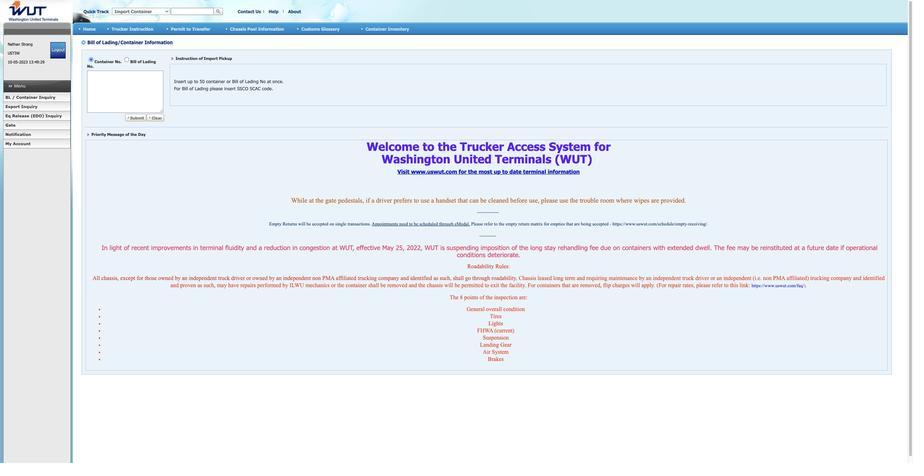 Task type: vqa. For each thing, say whether or not it's contained in the screenshot.
the 'Inquiry' inside the Eq Release (EDO) Inquiry LINK
no



Task type: locate. For each thing, give the bounding box(es) containing it.
to
[[187, 26, 191, 31]]

inquiry down bl / container inquiry
[[21, 104, 38, 109]]

bl / container inquiry link
[[3, 93, 71, 102]]

0 vertical spatial inquiry
[[39, 95, 55, 100]]

pool
[[248, 26, 257, 31]]

bl
[[5, 95, 11, 100]]

trucker
[[112, 26, 128, 31]]

0 horizontal spatial container
[[16, 95, 38, 100]]

quick
[[84, 9, 96, 14]]

customs glossary
[[302, 26, 340, 31]]

inquiry right "(edo)"
[[46, 114, 62, 118]]

eq
[[5, 114, 11, 118]]

10-05-2023 13:49:29
[[8, 60, 45, 64]]

account
[[13, 141, 31, 146]]

inquiry
[[39, 95, 55, 100], [21, 104, 38, 109], [46, 114, 62, 118]]

contact
[[238, 9, 255, 14]]

nathan
[[8, 42, 20, 46]]

login image
[[50, 42, 66, 59]]

2 vertical spatial inquiry
[[46, 114, 62, 118]]

transfer
[[192, 26, 210, 31]]

container up export inquiry
[[16, 95, 38, 100]]

10-
[[8, 60, 13, 64]]

bl / container inquiry
[[5, 95, 55, 100]]

container left inventory
[[366, 26, 387, 31]]

1 horizontal spatial container
[[366, 26, 387, 31]]

(edo)
[[31, 114, 44, 118]]

container inventory
[[366, 26, 410, 31]]

track
[[97, 9, 109, 14]]

2023
[[19, 60, 28, 64]]

None text field
[[171, 8, 214, 15]]

eq release (edo) inquiry link
[[3, 111, 71, 121]]

eq release (edo) inquiry
[[5, 114, 62, 118]]

help
[[269, 9, 279, 14]]

container
[[366, 26, 387, 31], [16, 95, 38, 100]]

permit to transfer
[[171, 26, 210, 31]]

nathan strang
[[8, 42, 33, 46]]

13:49:29
[[29, 60, 45, 64]]

chassis
[[230, 26, 246, 31]]

inquiry up export inquiry link
[[39, 95, 55, 100]]

customs
[[302, 26, 320, 31]]

contact us
[[238, 9, 261, 14]]

1 vertical spatial container
[[16, 95, 38, 100]]



Task type: describe. For each thing, give the bounding box(es) containing it.
about link
[[288, 9, 301, 14]]

help link
[[269, 9, 279, 14]]

inquiry for (edo)
[[46, 114, 62, 118]]

home
[[83, 26, 96, 31]]

quick track
[[84, 9, 109, 14]]

trucker instruction
[[112, 26, 154, 31]]

us
[[256, 9, 261, 14]]

ustiw
[[8, 51, 20, 55]]

permit
[[171, 26, 185, 31]]

inventory
[[388, 26, 410, 31]]

notification
[[5, 132, 31, 137]]

/
[[12, 95, 15, 100]]

gate link
[[3, 121, 71, 130]]

glossary
[[321, 26, 340, 31]]

my account
[[5, 141, 31, 146]]

my
[[5, 141, 12, 146]]

0 vertical spatial container
[[366, 26, 387, 31]]

05-
[[13, 60, 19, 64]]

export inquiry link
[[3, 102, 71, 111]]

gate
[[5, 123, 16, 127]]

my account link
[[3, 139, 71, 149]]

contact us link
[[238, 9, 261, 14]]

about
[[288, 9, 301, 14]]

export
[[5, 104, 20, 109]]

notification link
[[3, 130, 71, 139]]

instruction
[[129, 26, 154, 31]]

1 vertical spatial inquiry
[[21, 104, 38, 109]]

release
[[12, 114, 29, 118]]

strang
[[21, 42, 33, 46]]

information
[[258, 26, 284, 31]]

inquiry for container
[[39, 95, 55, 100]]

export inquiry
[[5, 104, 38, 109]]

chassis pool information
[[230, 26, 284, 31]]



